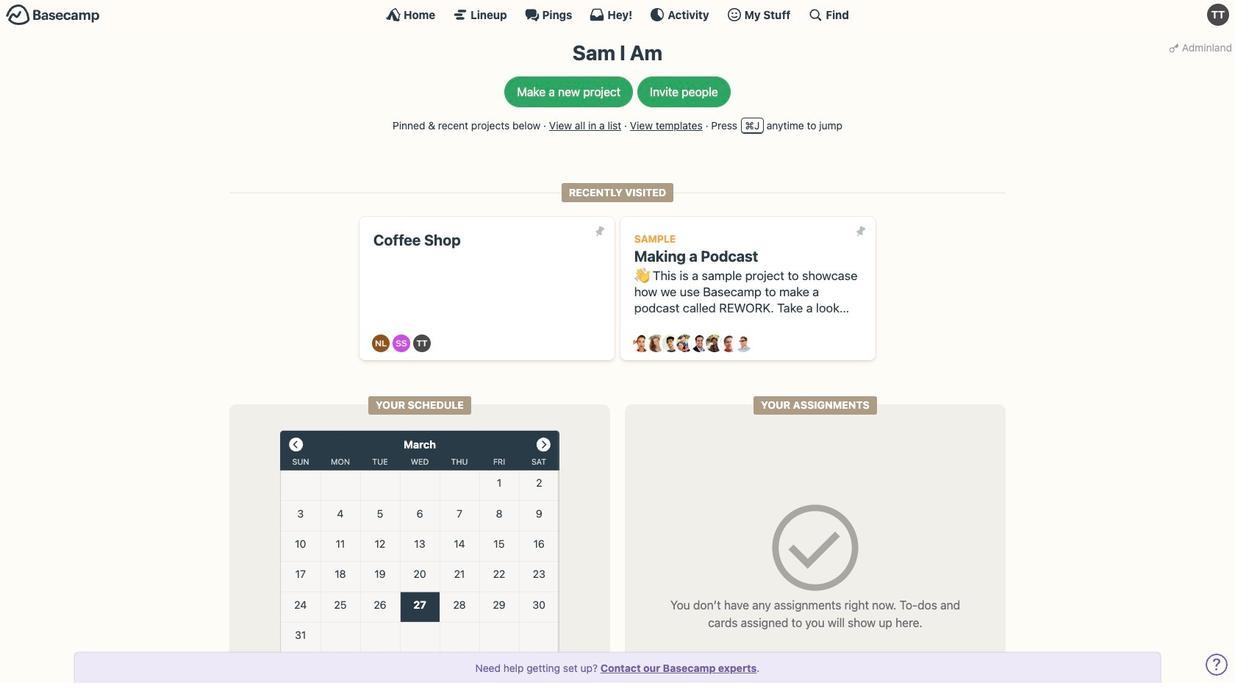 Task type: vqa. For each thing, say whether or not it's contained in the screenshot.
'← Back to Upcoming Dates'
no



Task type: describe. For each thing, give the bounding box(es) containing it.
jennifer young image
[[677, 335, 694, 353]]

main element
[[0, 0, 1235, 29]]

cheryl walters image
[[648, 335, 665, 353]]

keyboard shortcut: ⌘ + / image
[[808, 7, 823, 22]]

jared davis image
[[662, 335, 680, 353]]



Task type: locate. For each thing, give the bounding box(es) containing it.
victor cooper image
[[735, 335, 753, 353]]

natalie lubich image
[[372, 335, 390, 353]]

sarah silvers image
[[393, 335, 411, 353]]

josh fiske image
[[691, 335, 709, 353]]

switch accounts image
[[6, 4, 100, 26]]

1 vertical spatial terry turtle image
[[414, 335, 431, 353]]

nicole katz image
[[706, 335, 723, 353]]

terry turtle image
[[1208, 4, 1230, 26], [414, 335, 431, 353]]

annie bryan image
[[633, 335, 651, 353]]

0 horizontal spatial terry turtle image
[[414, 335, 431, 353]]

steve marsh image
[[720, 335, 738, 353]]

1 horizontal spatial terry turtle image
[[1208, 4, 1230, 26]]

0 vertical spatial terry turtle image
[[1208, 4, 1230, 26]]



